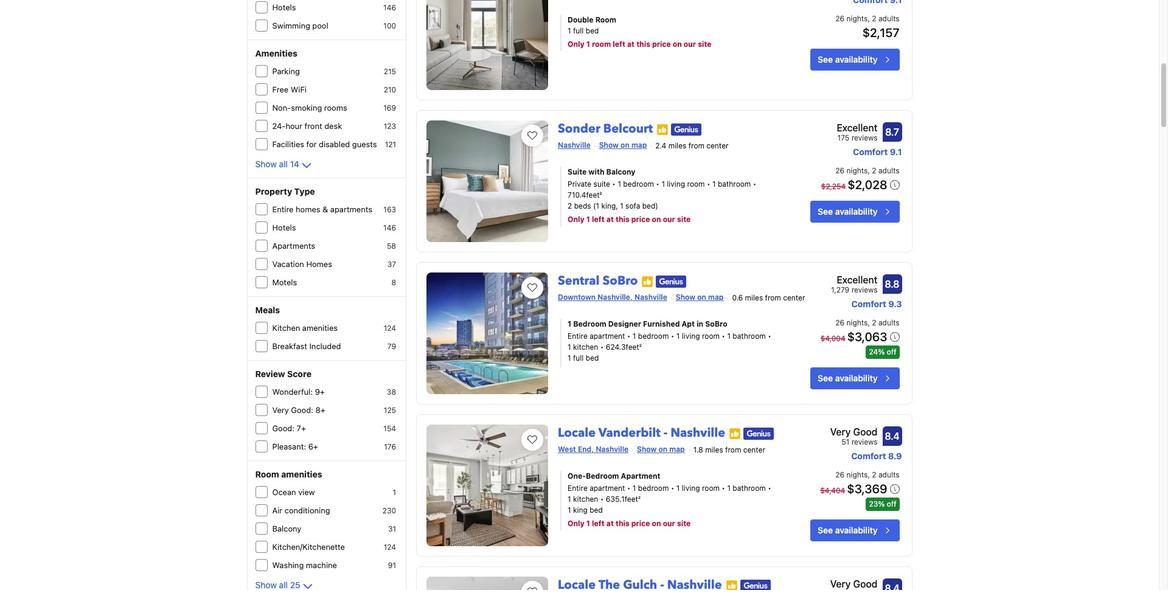 Task type: locate. For each thing, give the bounding box(es) containing it.
center for sonder belcourt
[[707, 141, 729, 150]]

room inside 'one-bedroom apartment entire apartment • 1 bedroom • 1 living room • 1 bathroom • 1 kitchen • 635.1feet² 1 king bed only 1 left at this price on our site'
[[702, 484, 720, 493]]

nights for sonder belcourt
[[847, 166, 868, 175]]

bedroom
[[623, 179, 654, 189], [638, 332, 669, 341], [638, 484, 669, 493]]

0 vertical spatial from
[[689, 141, 705, 150]]

0 vertical spatial map
[[632, 141, 647, 150]]

availability down $2,028
[[835, 206, 878, 217]]

0 vertical spatial hotels
[[272, 2, 296, 12]]

bathroom inside 'one-bedroom apartment entire apartment • 1 bedroom • 1 living room • 1 bathroom • 1 kitchen • 635.1feet² 1 king bed only 1 left at this price on our site'
[[733, 484, 766, 493]]

very good element for scored 8.4 element in the very good link
[[830, 577, 878, 590]]

26 inside 26 nights , 2 adults $2,157
[[836, 14, 845, 23]]

, up $2,157
[[868, 14, 870, 23]]

show left all
[[255, 159, 277, 169]]

room
[[595, 15, 616, 24], [255, 469, 279, 479]]

3 nights from the top
[[847, 318, 868, 327]]

price inside suite with balcony private suite • 1 bedroom • 1 living room • 1 bathroom • 710.4feet² 2 beds (1 king, 1 sofa bed) only 1 left at this price on our site
[[631, 215, 650, 224]]

1 vertical spatial map
[[708, 293, 724, 302]]

2 vertical spatial comfort
[[851, 451, 886, 461]]

1 26 nights , 2 adults from the top
[[836, 166, 900, 175]]

0 vertical spatial this
[[636, 40, 650, 49]]

availability down 26 nights , 2 adults $2,157
[[835, 54, 878, 64]]

2 very good element from the top
[[830, 577, 878, 590]]

map left 0.6 on the right of the page
[[708, 293, 724, 302]]

3 see availability link from the top
[[810, 367, 900, 389]]

air conditioning
[[272, 506, 330, 515]]

2 vertical spatial very
[[830, 579, 851, 590]]

0 vertical spatial 26 nights , 2 adults
[[836, 166, 900, 175]]

entire
[[272, 204, 294, 214], [568, 332, 588, 341], [568, 484, 588, 493]]

2 vertical spatial show on map
[[637, 445, 685, 454]]

bedroom for vanderbilt
[[638, 484, 669, 493]]

comfort for sonder belcourt
[[853, 147, 888, 157]]

map left 1.8 in the bottom right of the page
[[669, 445, 685, 454]]

1 vertical spatial bed
[[586, 353, 599, 363]]

1 vertical spatial scored 8.4 element
[[883, 579, 902, 590]]

from right 1.8 in the bottom right of the page
[[725, 445, 741, 454]]

scored 8.4 element right very good
[[883, 579, 902, 590]]

$4,404
[[820, 486, 845, 495]]

belcourt
[[603, 120, 653, 137]]

comfort down excellent 1,279 reviews
[[852, 299, 886, 309]]

1 horizontal spatial balcony
[[606, 167, 636, 176]]

0 vertical spatial living
[[667, 179, 685, 189]]

1 horizontal spatial center
[[743, 445, 765, 454]]

1 only from the top
[[568, 40, 585, 49]]

1 vertical spatial entire
[[568, 332, 588, 341]]

at down "635.1feet²" on the bottom
[[606, 519, 614, 528]]

2 vertical spatial from
[[725, 445, 741, 454]]

0 vertical spatial entire
[[272, 204, 294, 214]]

bathroom down 0.6 on the right of the page
[[733, 332, 766, 341]]

1 vertical spatial good
[[853, 579, 878, 590]]

635.1feet²
[[606, 495, 641, 504]]

entire homes & apartments
[[272, 204, 372, 214]]

price inside "double room 1 full bed only 1 room left at this price on our site"
[[652, 40, 671, 49]]

0 horizontal spatial miles
[[668, 141, 686, 150]]

this inside suite with balcony private suite • 1 bedroom • 1 living room • 1 bathroom • 710.4feet² 2 beds (1 king, 1 sofa bed) only 1 left at this price on our site
[[616, 215, 630, 224]]

nights for locale vanderbilt - nashville
[[847, 470, 868, 479]]

see availability
[[818, 54, 878, 64], [818, 206, 878, 217], [818, 373, 878, 383], [818, 525, 878, 535]]

bedroom down downtown
[[573, 319, 606, 329]]

bedroom inside 'one-bedroom apartment entire apartment • 1 bedroom • 1 living room • 1 bathroom • 1 kitchen • 635.1feet² 1 king bed only 1 left at this price on our site'
[[586, 472, 619, 481]]

bathroom down '1.8 miles from center'
[[733, 484, 766, 493]]

2 up "$3,063" on the right of page
[[872, 318, 876, 327]]

nights up $2,028
[[847, 166, 868, 175]]

show for sonder belcourt
[[599, 141, 619, 150]]

entire down downtown
[[568, 332, 588, 341]]

bathroom
[[718, 179, 751, 189], [733, 332, 766, 341], [733, 484, 766, 493]]

1 vertical spatial hotels
[[272, 223, 296, 232]]

4 see availability from the top
[[818, 525, 878, 535]]

0 vertical spatial sobro
[[603, 273, 638, 289]]

1 horizontal spatial miles
[[705, 445, 723, 454]]

2 reviews from the top
[[852, 285, 878, 294]]

1 vertical spatial amenities
[[281, 469, 322, 479]]

availability for locale vanderbilt - nashville
[[835, 525, 878, 535]]

1 vertical spatial miles
[[745, 293, 763, 302]]

bedroom for locale
[[586, 472, 619, 481]]

sobro right in
[[705, 319, 727, 329]]

room down in
[[702, 332, 720, 341]]

0 vertical spatial bathroom
[[718, 179, 751, 189]]

kitchen up king
[[573, 495, 598, 504]]

excellent 1,279 reviews
[[831, 274, 878, 294]]

on inside suite with balcony private suite • 1 bedroom • 1 living room • 1 bathroom • 710.4feet² 2 beds (1 king, 1 sofa bed) only 1 left at this price on our site
[[652, 215, 661, 224]]

sentral sobro
[[558, 273, 638, 289]]

very for very good
[[830, 579, 851, 590]]

sonder
[[558, 120, 600, 137]]

good: left 8+
[[291, 405, 313, 415]]

176
[[384, 442, 396, 451]]

good
[[853, 426, 878, 437], [853, 579, 878, 590]]

2 vertical spatial at
[[606, 519, 614, 528]]

off for locale vanderbilt - nashville
[[887, 500, 896, 509]]

2 availability from the top
[[835, 206, 878, 217]]

living for belcourt
[[667, 179, 685, 189]]

sofa
[[626, 201, 640, 211]]

, up $3,369
[[868, 470, 870, 479]]

very for very good 51 reviews
[[830, 426, 851, 437]]

2 up $3,369
[[872, 470, 876, 479]]

only
[[568, 40, 585, 49], [568, 215, 585, 224], [568, 519, 585, 528]]

1 vertical spatial 146
[[383, 223, 396, 232]]

0 vertical spatial kitchen
[[573, 343, 598, 352]]

washing machine
[[272, 560, 337, 570]]

bathroom down the 2.4 miles from center
[[718, 179, 751, 189]]

1 excellent from the top
[[837, 122, 878, 133]]

our inside "double room 1 full bed only 1 room left at this price on our site"
[[684, 40, 696, 49]]

1 26 from the top
[[836, 14, 845, 23]]

3 see from the top
[[818, 373, 833, 383]]

off right 23%
[[887, 500, 896, 509]]

0 vertical spatial price
[[652, 40, 671, 49]]

one-bedroom apartment link
[[568, 471, 773, 482]]

0 vertical spatial good:
[[291, 405, 313, 415]]

excellent 175 reviews
[[837, 122, 878, 142]]

very good element for scored 8.4 element containing 8.4
[[830, 425, 878, 439]]

2 excellent from the top
[[837, 274, 878, 285]]

on down double room link
[[673, 40, 682, 49]]

kitchen/kitchenette
[[272, 542, 345, 552]]

site inside suite with balcony private suite • 1 bedroom • 1 living room • 1 bathroom • 710.4feet² 2 beds (1 king, 1 sofa bed) only 1 left at this price on our site
[[677, 215, 691, 224]]

bedroom inside suite with balcony private suite • 1 bedroom • 1 living room • 1 bathroom • 710.4feet² 2 beds (1 king, 1 sofa bed) only 1 left at this price on our site
[[623, 179, 654, 189]]

1 vertical spatial bedroom
[[638, 332, 669, 341]]

bedroom down furnished
[[638, 332, 669, 341]]

0 vertical spatial excellent element
[[837, 120, 878, 135]]

miles right 1.8 in the bottom right of the page
[[705, 445, 723, 454]]

living down suite with balcony link
[[667, 179, 685, 189]]

locale vanderbilt - nashville link
[[558, 420, 725, 441]]

2 inside 26 nights , 2 adults $2,157
[[872, 14, 876, 23]]

26 nights , 2 adults for locale vanderbilt - nashville
[[836, 470, 900, 479]]

2 see from the top
[[818, 206, 833, 217]]

show on map up in
[[676, 293, 724, 302]]

4 see availability link from the top
[[810, 520, 900, 541]]

locale vanderbilt - nashville
[[558, 425, 725, 441]]

3 reviews from the top
[[852, 437, 878, 447]]

sonder belcourt image
[[427, 120, 548, 242]]

2 apartment from the top
[[590, 484, 625, 493]]

710.4feet²
[[568, 190, 602, 200]]

site
[[698, 40, 712, 49], [677, 215, 691, 224], [677, 519, 691, 528]]

58
[[387, 242, 396, 251]]

1 nights from the top
[[847, 14, 868, 23]]

room down double
[[592, 40, 611, 49]]

1 vertical spatial excellent
[[837, 274, 878, 285]]

hotels up swimming
[[272, 2, 296, 12]]

room inside "double room 1 full bed only 1 room left at this price on our site"
[[595, 15, 616, 24]]

, for locale vanderbilt - nashville
[[868, 470, 870, 479]]

apartment
[[621, 472, 660, 481]]

hotels
[[272, 2, 296, 12], [272, 223, 296, 232]]

apartment
[[590, 332, 625, 341], [590, 484, 625, 493]]

very for very good: 8+
[[272, 405, 289, 415]]

0 vertical spatial apartment
[[590, 332, 625, 341]]

2 nights from the top
[[847, 166, 868, 175]]

see availability link down '24%'
[[810, 367, 900, 389]]

124 up 91
[[384, 543, 396, 552]]

0 vertical spatial at
[[627, 40, 635, 49]]

26 for sonder belcourt
[[836, 166, 845, 175]]

amenities for kitchen amenities
[[302, 323, 338, 333]]

2 see availability link from the top
[[810, 201, 900, 223]]

4 , from the top
[[868, 470, 870, 479]]

see availability down 26 nights , 2 adults $2,157
[[818, 54, 878, 64]]

see
[[818, 54, 833, 64], [818, 206, 833, 217], [818, 373, 833, 383], [818, 525, 833, 535]]

adults for sentral sobro
[[879, 318, 900, 327]]

map down 'belcourt'
[[632, 141, 647, 150]]

good: left 7+
[[272, 423, 294, 433]]

2 full from the top
[[573, 353, 584, 363]]

show on map for belcourt
[[599, 141, 647, 150]]

9.1
[[890, 147, 902, 157]]

2 kitchen from the top
[[573, 495, 598, 504]]

scored 8.8 element
[[883, 274, 902, 294]]

2 vertical spatial only
[[568, 519, 585, 528]]

0 vertical spatial 124
[[384, 324, 396, 333]]

breakfast included
[[272, 341, 341, 351]]

show on map down -
[[637, 445, 685, 454]]

24%
[[869, 347, 885, 357]]

wonderful: 9+
[[272, 387, 325, 397]]

1 vertical spatial reviews
[[852, 285, 878, 294]]

living down apt
[[682, 332, 700, 341]]

comfort down excellent 175 reviews
[[853, 147, 888, 157]]

nights up $3,369
[[847, 470, 868, 479]]

2 off from the top
[[887, 500, 896, 509]]

1 horizontal spatial sobro
[[705, 319, 727, 329]]

good inside very good 51 reviews
[[853, 426, 878, 437]]

1 very good element from the top
[[830, 425, 878, 439]]

4 adults from the top
[[879, 470, 900, 479]]

0 vertical spatial full
[[573, 26, 584, 35]]

0 vertical spatial bedroom
[[573, 319, 606, 329]]

0 vertical spatial reviews
[[852, 133, 878, 142]]

bedroom down west end, nashville
[[586, 472, 619, 481]]

bedroom up sofa
[[623, 179, 654, 189]]

2 up $2,028
[[872, 166, 876, 175]]

reviews inside very good 51 reviews
[[852, 437, 878, 447]]

price down double room link
[[652, 40, 671, 49]]

living inside 1 bedroom designer furnished apt in sobro entire apartment • 1 bedroom • 1 living room • 1 bathroom • 1 kitchen • 624.3feet² 1 full bed
[[682, 332, 700, 341]]

1 vertical spatial bathroom
[[733, 332, 766, 341]]

very good 51 reviews
[[830, 426, 878, 447]]

1 adults from the top
[[879, 14, 900, 23]]

excellent element
[[837, 120, 878, 135], [831, 273, 878, 287]]

this property is part of our preferred partner program. it's committed to providing excellent service and good value. it'll pay us a higher commission if you make a booking. image
[[657, 123, 669, 135], [642, 275, 654, 288], [642, 275, 654, 288], [729, 427, 741, 440]]

1 vertical spatial room
[[255, 469, 279, 479]]

0 vertical spatial site
[[698, 40, 712, 49]]

this property is part of our preferred partner program. it's committed to providing excellent service and good value. it'll pay us a higher commission if you make a booking. image
[[657, 123, 669, 135], [729, 427, 741, 440], [726, 580, 738, 590], [726, 580, 738, 590]]

on inside 'one-bedroom apartment entire apartment • 1 bedroom • 1 living room • 1 bathroom • 1 kitchen • 635.1feet² 1 king bed only 1 left at this price on our site'
[[652, 519, 661, 528]]

51
[[842, 437, 850, 447]]

comfort down very good 51 reviews
[[851, 451, 886, 461]]

nights for sentral sobro
[[847, 318, 868, 327]]

miles
[[668, 141, 686, 150], [745, 293, 763, 302], [705, 445, 723, 454]]

scored 8.4 element inside very good link
[[883, 579, 902, 590]]

2 vertical spatial price
[[631, 519, 650, 528]]

left inside "double room 1 full bed only 1 room left at this price on our site"
[[613, 40, 625, 49]]

1 vertical spatial kitchen
[[573, 495, 598, 504]]

designer
[[608, 319, 641, 329]]

this down "635.1feet²" on the bottom
[[616, 519, 630, 528]]

amenities up included
[[302, 323, 338, 333]]

bathroom inside suite with balcony private suite • 1 bedroom • 1 living room • 1 bathroom • 710.4feet² 2 beds (1 king, 1 sofa bed) only 1 left at this price on our site
[[718, 179, 751, 189]]

2 vertical spatial this
[[616, 519, 630, 528]]

vanderbilt
[[599, 425, 661, 441]]

full
[[573, 26, 584, 35], [573, 353, 584, 363]]

$3,063
[[847, 330, 887, 344]]

show all 14 button
[[255, 158, 314, 173]]

center up suite with balcony link
[[707, 141, 729, 150]]

show on map down 'belcourt'
[[599, 141, 647, 150]]

bedroom inside 1 bedroom designer furnished apt in sobro entire apartment • 1 bedroom • 1 living room • 1 bathroom • 1 kitchen • 624.3feet² 1 full bed
[[573, 319, 606, 329]]

2 vertical spatial entire
[[568, 484, 588, 493]]

1 vertical spatial bedroom
[[586, 472, 619, 481]]

4 nights from the top
[[847, 470, 868, 479]]

reviews inside excellent 1,279 reviews
[[852, 285, 878, 294]]

2 124 from the top
[[384, 543, 396, 552]]

balcony up suite
[[606, 167, 636, 176]]

2 good from the top
[[853, 579, 878, 590]]

our down suite with balcony link
[[663, 215, 675, 224]]

0 vertical spatial left
[[613, 40, 625, 49]]

adults for locale vanderbilt - nashville
[[879, 470, 900, 479]]

kitchen
[[573, 343, 598, 352], [573, 495, 598, 504]]

1 vertical spatial only
[[568, 215, 585, 224]]

3 availability from the top
[[835, 373, 878, 383]]

from right 0.6 on the right of the page
[[765, 293, 781, 302]]

adults down 8.9
[[879, 470, 900, 479]]

1 kitchen from the top
[[573, 343, 598, 352]]

0 vertical spatial very
[[272, 405, 289, 415]]

0 vertical spatial bedroom
[[623, 179, 654, 189]]

on down bed) at top
[[652, 215, 661, 224]]

2 vertical spatial bed
[[590, 506, 603, 515]]

2 for sentral sobro
[[872, 318, 876, 327]]

0 vertical spatial show on map
[[599, 141, 647, 150]]

availability down '24%'
[[835, 373, 878, 383]]

show for sentral sobro
[[676, 293, 695, 302]]

living inside 'one-bedroom apartment entire apartment • 1 bedroom • 1 living room • 1 bathroom • 1 kitchen • 635.1feet² 1 king bed only 1 left at this price on our site'
[[682, 484, 700, 493]]

at inside suite with balcony private suite • 1 bedroom • 1 living room • 1 bathroom • 710.4feet² 2 beds (1 king, 1 sofa bed) only 1 left at this price on our site
[[606, 215, 614, 224]]

1 full from the top
[[573, 26, 584, 35]]

vacation homes
[[272, 259, 332, 269]]

bed
[[586, 26, 599, 35], [586, 353, 599, 363], [590, 506, 603, 515]]

1 vertical spatial apartment
[[590, 484, 625, 493]]

see availability down $2,254
[[818, 206, 878, 217]]

property
[[255, 186, 292, 197]]

see availability down 23%
[[818, 525, 878, 535]]

site down one-bedroom apartment link
[[677, 519, 691, 528]]

1 vertical spatial sobro
[[705, 319, 727, 329]]

very inside very good 51 reviews
[[830, 426, 851, 437]]

1 vertical spatial off
[[887, 500, 896, 509]]

1 vertical spatial center
[[783, 293, 805, 302]]

excellent inside excellent 1,279 reviews
[[837, 274, 878, 285]]

on inside "double room 1 full bed only 1 room left at this price on our site"
[[673, 40, 682, 49]]

3 see availability from the top
[[818, 373, 878, 383]]

4 availability from the top
[[835, 525, 878, 535]]

2.4
[[655, 141, 666, 150]]

1 vertical spatial very
[[830, 426, 851, 437]]

nights up $2,157
[[847, 14, 868, 23]]

center for sentral sobro
[[783, 293, 805, 302]]

2 vertical spatial center
[[743, 445, 765, 454]]

2 up $2,157
[[872, 14, 876, 23]]

1 124 from the top
[[384, 324, 396, 333]]

see availability link for locale vanderbilt - nashville
[[810, 520, 900, 541]]

from for sonder belcourt
[[689, 141, 705, 150]]

1 vertical spatial excellent element
[[831, 273, 878, 287]]

1 vertical spatial site
[[677, 215, 691, 224]]

bathroom for sonder belcourt
[[718, 179, 751, 189]]

from
[[689, 141, 705, 150], [765, 293, 781, 302], [725, 445, 741, 454]]

show
[[599, 141, 619, 150], [255, 159, 277, 169], [676, 293, 695, 302], [637, 445, 657, 454]]

apartment up the 624.3feet²
[[590, 332, 625, 341]]

4 26 from the top
[[836, 470, 845, 479]]

2 horizontal spatial miles
[[745, 293, 763, 302]]

2 scored 8.4 element from the top
[[883, 579, 902, 590]]

0 vertical spatial scored 8.4 element
[[883, 426, 902, 446]]

bed inside 1 bedroom designer furnished apt in sobro entire apartment • 1 bedroom • 1 living room • 1 bathroom • 1 kitchen • 624.3feet² 1 full bed
[[586, 353, 599, 363]]

availability down 23%
[[835, 525, 878, 535]]

at down king,
[[606, 215, 614, 224]]

1 vertical spatial from
[[765, 293, 781, 302]]

2 vertical spatial miles
[[705, 445, 723, 454]]

scored 8.4 element containing 8.4
[[883, 426, 902, 446]]

1 vertical spatial full
[[573, 353, 584, 363]]

2 adults from the top
[[879, 166, 900, 175]]

entire inside 1 bedroom designer furnished apt in sobro entire apartment • 1 bedroom • 1 living room • 1 bathroom • 1 kitchen • 624.3feet² 1 full bed
[[568, 332, 588, 341]]

room up ocean
[[255, 469, 279, 479]]

2 vertical spatial bathroom
[[733, 484, 766, 493]]

see availability link for sentral sobro
[[810, 367, 900, 389]]

at down double room link
[[627, 40, 635, 49]]

suite with balcony private suite • 1 bedroom • 1 living room • 1 bathroom • 710.4feet² 2 beds (1 king, 1 sofa bed) only 1 left at this price on our site
[[568, 167, 756, 224]]

bedroom down apartment
[[638, 484, 669, 493]]

show up apt
[[676, 293, 695, 302]]

1 horizontal spatial room
[[595, 15, 616, 24]]

this property is part of our preferred partner program. it's committed to providing excellent service and good value. it'll pay us a higher commission if you make a booking. image for sobro
[[642, 275, 654, 288]]

3 , from the top
[[868, 318, 870, 327]]

left inside suite with balcony private suite • 1 bedroom • 1 living room • 1 bathroom • 710.4feet² 2 beds (1 king, 1 sofa bed) only 1 left at this price on our site
[[592, 215, 605, 224]]

genius discounts available at this property. image
[[671, 123, 702, 135], [671, 123, 702, 135], [656, 275, 687, 288], [656, 275, 687, 288], [744, 427, 774, 440], [744, 427, 774, 440], [740, 580, 771, 590], [740, 580, 771, 590]]

2 26 nights , 2 adults from the top
[[836, 318, 900, 327]]

see availability for locale vanderbilt - nashville
[[818, 525, 878, 535]]

excellent element up comfort 9.3
[[831, 273, 878, 287]]

from for locale vanderbilt - nashville
[[725, 445, 741, 454]]

1 hotels from the top
[[272, 2, 296, 12]]

2 horizontal spatial from
[[765, 293, 781, 302]]

hotels up apartments
[[272, 223, 296, 232]]

2.4 miles from center
[[655, 141, 729, 150]]

1 vertical spatial living
[[682, 332, 700, 341]]

only down king
[[568, 519, 585, 528]]

ocean
[[272, 487, 296, 497]]

0.6 miles from center
[[732, 293, 805, 302]]

site inside 'one-bedroom apartment entire apartment • 1 bedroom • 1 living room • 1 bathroom • 1 kitchen • 635.1feet² 1 king bed only 1 left at this price on our site'
[[677, 519, 691, 528]]

0 vertical spatial 146
[[383, 3, 396, 12]]

amenities up the "view"
[[281, 469, 322, 479]]

1 reviews from the top
[[852, 133, 878, 142]]

apartment inside 1 bedroom designer furnished apt in sobro entire apartment • 1 bedroom • 1 living room • 1 bathroom • 1 kitchen • 624.3feet² 1 full bed
[[590, 332, 625, 341]]

26 nights , 2 adults up "$3,063" on the right of page
[[836, 318, 900, 327]]

see for sonder belcourt
[[818, 206, 833, 217]]

2 26 from the top
[[836, 166, 845, 175]]

1 apartment from the top
[[590, 332, 625, 341]]

9+
[[315, 387, 325, 397]]

0 vertical spatial balcony
[[606, 167, 636, 176]]

2 see availability from the top
[[818, 206, 878, 217]]

site down double room link
[[698, 40, 712, 49]]

1 vertical spatial very good element
[[830, 577, 878, 590]]

3 26 from the top
[[836, 318, 845, 327]]

146 down the 163
[[383, 223, 396, 232]]

west
[[558, 445, 576, 454]]

very good link
[[825, 572, 902, 590]]

see availability link down 23%
[[810, 520, 900, 541]]

2 vertical spatial site
[[677, 519, 691, 528]]

1 vertical spatial price
[[631, 215, 650, 224]]

2 vertical spatial reviews
[[852, 437, 878, 447]]

apartment inside 'one-bedroom apartment entire apartment • 1 bedroom • 1 living room • 1 bathroom • 1 kitchen • 635.1feet² 1 king bed only 1 left at this price on our site'
[[590, 484, 625, 493]]

west end, nashville
[[558, 445, 629, 454]]

0 vertical spatial off
[[887, 347, 896, 357]]

1 vertical spatial this
[[616, 215, 630, 224]]

double room link
[[568, 15, 773, 26]]

show down the sonder belcourt
[[599, 141, 619, 150]]

4 see from the top
[[818, 525, 833, 535]]

8.4
[[885, 431, 900, 442]]

bedroom inside 'one-bedroom apartment entire apartment • 1 bedroom • 1 living room • 1 bathroom • 1 kitchen • 635.1feet² 1 king bed only 1 left at this price on our site'
[[638, 484, 669, 493]]

2 vertical spatial bedroom
[[638, 484, 669, 493]]

balcony inside suite with balcony private suite • 1 bedroom • 1 living room • 1 bathroom • 710.4feet² 2 beds (1 king, 1 sofa bed) only 1 left at this price on our site
[[606, 167, 636, 176]]

0 vertical spatial center
[[707, 141, 729, 150]]

adults inside 26 nights , 2 adults $2,157
[[879, 14, 900, 23]]

1 horizontal spatial from
[[725, 445, 741, 454]]

miles for sonder belcourt
[[668, 141, 686, 150]]

see availability link down 26 nights , 2 adults $2,157
[[810, 49, 900, 71]]

2
[[872, 14, 876, 23], [872, 166, 876, 175], [568, 201, 572, 211], [872, 318, 876, 327], [872, 470, 876, 479]]

reviews inside excellent 175 reviews
[[852, 133, 878, 142]]

26 nights , 2 adults up $3,369
[[836, 470, 900, 479]]

0 vertical spatial bed
[[586, 26, 599, 35]]

miles right 2.4
[[668, 141, 686, 150]]

146
[[383, 3, 396, 12], [383, 223, 396, 232]]

living inside suite with balcony private suite • 1 bedroom • 1 living room • 1 bathroom • 710.4feet² 2 beds (1 king, 1 sofa bed) only 1 left at this price on our site
[[667, 179, 685, 189]]

kitchen inside 1 bedroom designer furnished apt in sobro entire apartment • 1 bedroom • 1 living room • 1 bathroom • 1 kitchen • 624.3feet² 1 full bed
[[573, 343, 598, 352]]

2 vertical spatial map
[[669, 445, 685, 454]]

only down beds
[[568, 215, 585, 224]]

good for very good
[[853, 579, 878, 590]]

26 nights , 2 adults
[[836, 166, 900, 175], [836, 318, 900, 327], [836, 470, 900, 479]]

0 vertical spatial our
[[684, 40, 696, 49]]

2 horizontal spatial map
[[708, 293, 724, 302]]

1 good from the top
[[853, 426, 878, 437]]

2 vertical spatial left
[[592, 519, 605, 528]]

3 only from the top
[[568, 519, 585, 528]]

map
[[632, 141, 647, 150], [708, 293, 724, 302], [669, 445, 685, 454]]

entire down one-
[[568, 484, 588, 493]]

2 left beds
[[568, 201, 572, 211]]

2 vertical spatial our
[[663, 519, 675, 528]]

1 scored 8.4 element from the top
[[883, 426, 902, 446]]

miles right 0.6 on the right of the page
[[745, 293, 763, 302]]

very
[[272, 405, 289, 415], [830, 426, 851, 437], [830, 579, 851, 590]]

0 vertical spatial very good element
[[830, 425, 878, 439]]

, for sonder belcourt
[[868, 166, 870, 175]]

0 vertical spatial room
[[595, 15, 616, 24]]

homes
[[306, 259, 332, 269]]

king
[[573, 506, 588, 515]]

1 , from the top
[[868, 14, 870, 23]]

1 vertical spatial 124
[[384, 543, 396, 552]]

0 horizontal spatial balcony
[[272, 524, 301, 534]]

reviews up comfort 8.9
[[852, 437, 878, 447]]

0 horizontal spatial room
[[255, 469, 279, 479]]

included
[[309, 341, 341, 351]]

bed)
[[642, 201, 658, 211]]

2 only from the top
[[568, 215, 585, 224]]

only down double
[[568, 40, 585, 49]]

see availability link down $2,028
[[810, 201, 900, 223]]

furnished
[[643, 319, 680, 329]]

3 adults from the top
[[879, 318, 900, 327]]

2 vertical spatial 26 nights , 2 adults
[[836, 470, 900, 479]]

from right 2.4
[[689, 141, 705, 150]]

excellent up comfort 9.1
[[837, 122, 878, 133]]

scored 8.4 element
[[883, 426, 902, 446], [883, 579, 902, 590]]

off for sentral sobro
[[887, 347, 896, 357]]

0 vertical spatial miles
[[668, 141, 686, 150]]

very good element
[[830, 425, 878, 439], [830, 577, 878, 590]]

front
[[305, 121, 322, 131]]

169
[[383, 103, 396, 113]]

price down "635.1feet²" on the bottom
[[631, 519, 650, 528]]

26 nights , 2 adults up $2,028
[[836, 166, 900, 175]]

2 , from the top
[[868, 166, 870, 175]]

facilities for disabled guests
[[272, 139, 377, 149]]

1 off from the top
[[887, 347, 896, 357]]

this property is part of our preferred partner program. it's committed to providing excellent service and good value. it'll pay us a higher commission if you make a booking. image for belcourt
[[657, 123, 669, 135]]

3 26 nights , 2 adults from the top
[[836, 470, 900, 479]]

1 vertical spatial left
[[592, 215, 605, 224]]

availability for sentral sobro
[[835, 373, 878, 383]]

apartment up "635.1feet²" on the bottom
[[590, 484, 625, 493]]

center left 1,279
[[783, 293, 805, 302]]

, up "$3,063" on the right of page
[[868, 318, 870, 327]]

scored 8.4 element up 8.9
[[883, 426, 902, 446]]

miles for sentral sobro
[[745, 293, 763, 302]]



Task type: vqa. For each thing, say whether or not it's contained in the screenshot.
to to the top
no



Task type: describe. For each thing, give the bounding box(es) containing it.
amenities for room amenities
[[281, 469, 322, 479]]

sentral
[[558, 273, 600, 289]]

this inside 'one-bedroom apartment entire apartment • 1 bedroom • 1 living room • 1 bathroom • 1 kitchen • 635.1feet² 1 king bed only 1 left at this price on our site'
[[616, 519, 630, 528]]

good for very good 51 reviews
[[853, 426, 878, 437]]

apartments
[[272, 241, 315, 251]]

24-hour front desk
[[272, 121, 342, 131]]

24% off
[[869, 347, 896, 357]]

free
[[272, 85, 289, 94]]

bedroom for sentral
[[573, 319, 606, 329]]

bedroom for belcourt
[[623, 179, 654, 189]]

1 see availability from the top
[[818, 54, 878, 64]]

full inside "double room 1 full bed only 1 room left at this price on our site"
[[573, 26, 584, 35]]

availability for sonder belcourt
[[835, 206, 878, 217]]

disabled
[[319, 139, 350, 149]]

all
[[279, 159, 288, 169]]

31
[[388, 524, 396, 534]]

miles for locale vanderbilt - nashville
[[705, 445, 723, 454]]

1 see from the top
[[818, 54, 833, 64]]

excellent for sentral sobro
[[837, 274, 878, 285]]

excellent for sonder belcourt
[[837, 122, 878, 133]]

pleasant:
[[272, 442, 306, 451]]

only inside 'one-bedroom apartment entire apartment • 1 bedroom • 1 living room • 1 bathroom • 1 kitchen • 635.1feet² 1 king bed only 1 left at this price on our site'
[[568, 519, 585, 528]]

good: 7+
[[272, 423, 306, 433]]

bathroom for locale vanderbilt - nashville
[[733, 484, 766, 493]]

1.8
[[693, 445, 703, 454]]

at inside 'one-bedroom apartment entire apartment • 1 bedroom • 1 living room • 1 bathroom • 1 kitchen • 635.1feet² 1 king bed only 1 left at this price on our site'
[[606, 519, 614, 528]]

8+
[[315, 405, 325, 415]]

2 hotels from the top
[[272, 223, 296, 232]]

, for sentral sobro
[[868, 318, 870, 327]]

kitchen amenities
[[272, 323, 338, 333]]

comfort for locale vanderbilt - nashville
[[851, 451, 886, 461]]

amenities
[[255, 48, 297, 58]]

bedroom inside 1 bedroom designer furnished apt in sobro entire apartment • 1 bedroom • 1 living room • 1 bathroom • 1 kitchen • 624.3feet² 1 full bed
[[638, 332, 669, 341]]

center for locale vanderbilt - nashville
[[743, 445, 765, 454]]

excellent element for sobro
[[831, 273, 878, 287]]

conditioning
[[285, 506, 330, 515]]

bed inside 'one-bedroom apartment entire apartment • 1 bedroom • 1 living room • 1 bathroom • 1 kitchen • 635.1feet² 1 king bed only 1 left at this price on our site'
[[590, 506, 603, 515]]

0.6
[[732, 293, 743, 302]]

very good: 8+
[[272, 405, 325, 415]]

nashville down vanderbilt
[[596, 445, 629, 454]]

26 nights , 2 adults for sonder belcourt
[[836, 166, 900, 175]]

swimming
[[272, 21, 310, 30]]

1 vertical spatial balcony
[[272, 524, 301, 534]]

1,279
[[831, 285, 850, 294]]

26 for locale vanderbilt - nashville
[[836, 470, 845, 479]]

suite with balcony link
[[568, 167, 773, 178]]

comfort 9.3
[[852, 299, 902, 309]]

wonderful:
[[272, 387, 313, 397]]

full inside 1 bedroom designer furnished apt in sobro entire apartment • 1 bedroom • 1 living room • 1 bathroom • 1 kitchen • 624.3feet² 1 full bed
[[573, 353, 584, 363]]

room inside "double room 1 full bed only 1 room left at this price on our site"
[[592, 40, 611, 49]]

comfort for sentral sobro
[[852, 299, 886, 309]]

with
[[589, 167, 604, 176]]

at inside "double room 1 full bed only 1 room left at this price on our site"
[[627, 40, 635, 49]]

show on map for vanderbilt
[[637, 445, 685, 454]]

on down -
[[659, 445, 667, 454]]

nashville up furnished
[[635, 293, 667, 302]]

map for vanderbilt
[[669, 445, 685, 454]]

124 for kitchen amenities
[[384, 324, 396, 333]]

, inside 26 nights , 2 adults $2,157
[[868, 14, 870, 23]]

adults for sonder belcourt
[[879, 166, 900, 175]]

on down 'belcourt'
[[621, 141, 630, 150]]

121
[[385, 140, 396, 149]]

entire inside 'one-bedroom apartment entire apartment • 1 bedroom • 1 living room • 1 bathroom • 1 kitchen • 635.1feet² 1 king bed only 1 left at this price on our site'
[[568, 484, 588, 493]]

comfort 9.1
[[853, 147, 902, 157]]

nashville down sonder
[[558, 141, 591, 150]]

154
[[383, 424, 396, 433]]

one-
[[568, 472, 586, 481]]

26 nights , 2 adults $2,157
[[836, 14, 900, 40]]

show on map for sobro
[[676, 293, 724, 302]]

1 see availability link from the top
[[810, 49, 900, 71]]

nashville up 1.8 in the bottom right of the page
[[671, 425, 725, 441]]

1 146 from the top
[[383, 3, 396, 12]]

sobro inside 1 bedroom designer furnished apt in sobro entire apartment • 1 bedroom • 1 living room • 1 bathroom • 1 kitchen • 624.3feet² 1 full bed
[[705, 319, 727, 329]]

ocean view
[[272, 487, 315, 497]]

sonder the chorus image
[[427, 0, 548, 90]]

room inside 1 bedroom designer furnished apt in sobro entire apartment • 1 bedroom • 1 living room • 1 bathroom • 1 kitchen • 624.3feet² 1 full bed
[[702, 332, 720, 341]]

map for sobro
[[708, 293, 724, 302]]

see for locale vanderbilt - nashville
[[818, 525, 833, 535]]

on up in
[[697, 293, 706, 302]]

8.7
[[885, 127, 899, 138]]

1.8 miles from center
[[693, 445, 765, 454]]

26 for sentral sobro
[[836, 318, 845, 327]]

show for locale vanderbilt - nashville
[[637, 445, 657, 454]]

private
[[568, 179, 592, 189]]

see availability for sentral sobro
[[818, 373, 878, 383]]

for
[[306, 139, 317, 149]]

2 for sonder belcourt
[[872, 166, 876, 175]]

123
[[384, 122, 396, 131]]

wifi
[[291, 85, 307, 94]]

163
[[383, 205, 396, 214]]

view
[[298, 487, 315, 497]]

locale
[[558, 425, 596, 441]]

excellent element for belcourt
[[837, 120, 878, 135]]

map for belcourt
[[632, 141, 647, 150]]

pleasant: 6+
[[272, 442, 318, 451]]

our inside 'one-bedroom apartment entire apartment • 1 bedroom • 1 living room • 1 bathroom • 1 kitchen • 635.1feet² 1 king bed only 1 left at this price on our site'
[[663, 519, 675, 528]]

downtown
[[558, 293, 596, 302]]

bed inside "double room 1 full bed only 1 room left at this price on our site"
[[586, 26, 599, 35]]

nashville,
[[598, 293, 633, 302]]

see availability for sonder belcourt
[[818, 206, 878, 217]]

only inside suite with balcony private suite • 1 bedroom • 1 living room • 1 bathroom • 710.4feet² 2 beds (1 king, 1 sofa bed) only 1 left at this price on our site
[[568, 215, 585, 224]]

room amenities
[[255, 469, 322, 479]]

this inside "double room 1 full bed only 1 room left at this price on our site"
[[636, 40, 650, 49]]

living for vanderbilt
[[682, 484, 700, 493]]

king,
[[601, 201, 618, 211]]

site inside "double room 1 full bed only 1 room left at this price on our site"
[[698, 40, 712, 49]]

$3,369
[[847, 482, 887, 496]]

only inside "double room 1 full bed only 1 room left at this price on our site"
[[568, 40, 585, 49]]

1 vertical spatial good:
[[272, 423, 294, 433]]

23%
[[869, 500, 885, 509]]

125
[[384, 406, 396, 415]]

end,
[[578, 445, 594, 454]]

this property is part of our preferred partner program. it's committed to providing excellent service and good value. it'll pay us a higher commission if you make a booking. image for vanderbilt
[[729, 427, 741, 440]]

reviews for sonder belcourt
[[852, 133, 878, 142]]

sonder belcourt
[[558, 120, 653, 137]]

124 for kitchen/kitchenette
[[384, 543, 396, 552]]

suite
[[568, 167, 587, 176]]

price inside 'one-bedroom apartment entire apartment • 1 bedroom • 1 living room • 1 bathroom • 1 kitchen • 635.1feet² 1 king bed only 1 left at this price on our site'
[[631, 519, 650, 528]]

suite
[[594, 179, 610, 189]]

scored 8.7 element
[[883, 122, 902, 142]]

sentral sobro link
[[558, 268, 638, 289]]

2 for locale vanderbilt - nashville
[[872, 470, 876, 479]]

$4,004
[[821, 334, 845, 343]]

vacation
[[272, 259, 304, 269]]

score
[[287, 369, 312, 379]]

kitchen
[[272, 323, 300, 333]]

machine
[[306, 560, 337, 570]]

show all 14
[[255, 159, 299, 169]]

1 availability from the top
[[835, 54, 878, 64]]

show inside dropdown button
[[255, 159, 277, 169]]

double
[[568, 15, 594, 24]]

sentral sobro image
[[427, 273, 548, 394]]

&
[[323, 204, 328, 214]]

see availability link for sonder belcourt
[[810, 201, 900, 223]]

apt
[[682, 319, 695, 329]]

left inside 'one-bedroom apartment entire apartment • 1 bedroom • 1 living room • 1 bathroom • 1 kitchen • 635.1feet² 1 king bed only 1 left at this price on our site'
[[592, 519, 605, 528]]

23% off
[[869, 500, 896, 509]]

double room 1 full bed only 1 room left at this price on our site
[[568, 15, 712, 49]]

nights inside 26 nights , 2 adults $2,157
[[847, 14, 868, 23]]

locale vanderbilt - nashville image
[[427, 425, 548, 546]]

swimming pool
[[272, 21, 328, 30]]

215
[[384, 67, 396, 76]]

26 nights , 2 adults for sentral sobro
[[836, 318, 900, 327]]

(1
[[593, 201, 599, 211]]

1 bedroom designer furnished apt in sobro entire apartment • 1 bedroom • 1 living room • 1 bathroom • 1 kitchen • 624.3feet² 1 full bed
[[568, 319, 771, 363]]

100
[[384, 21, 396, 30]]

bathroom inside 1 bedroom designer furnished apt in sobro entire apartment • 1 bedroom • 1 living room • 1 bathroom • 1 kitchen • 624.3feet² 1 full bed
[[733, 332, 766, 341]]

210
[[384, 85, 396, 94]]

37
[[387, 260, 396, 269]]

rooms
[[324, 103, 347, 113]]

washing
[[272, 560, 304, 570]]

see for sentral sobro
[[818, 373, 833, 383]]

room inside suite with balcony private suite • 1 bedroom • 1 living room • 1 bathroom • 710.4feet² 2 beds (1 king, 1 sofa bed) only 1 left at this price on our site
[[687, 179, 705, 189]]

our inside suite with balcony private suite • 1 bedroom • 1 living room • 1 bathroom • 710.4feet² 2 beds (1 king, 1 sofa bed) only 1 left at this price on our site
[[663, 215, 675, 224]]

8.8
[[885, 279, 900, 290]]

624.3feet²
[[606, 343, 642, 352]]

air
[[272, 506, 282, 515]]

kitchen inside 'one-bedroom apartment entire apartment • 1 bedroom • 1 living room • 1 bathroom • 1 kitchen • 635.1feet² 1 king bed only 1 left at this price on our site'
[[573, 495, 598, 504]]

apartments
[[330, 204, 372, 214]]

2 inside suite with balcony private suite • 1 bedroom • 1 living room • 1 bathroom • 710.4feet² 2 beds (1 king, 1 sofa bed) only 1 left at this price on our site
[[568, 201, 572, 211]]

non-
[[272, 103, 291, 113]]

2 146 from the top
[[383, 223, 396, 232]]

reviews for sentral sobro
[[852, 285, 878, 294]]

smoking
[[291, 103, 322, 113]]

downtown nashville, nashville
[[558, 293, 667, 302]]

pool
[[312, 21, 328, 30]]

from for sentral sobro
[[765, 293, 781, 302]]

0 horizontal spatial sobro
[[603, 273, 638, 289]]

beds
[[574, 201, 591, 211]]



